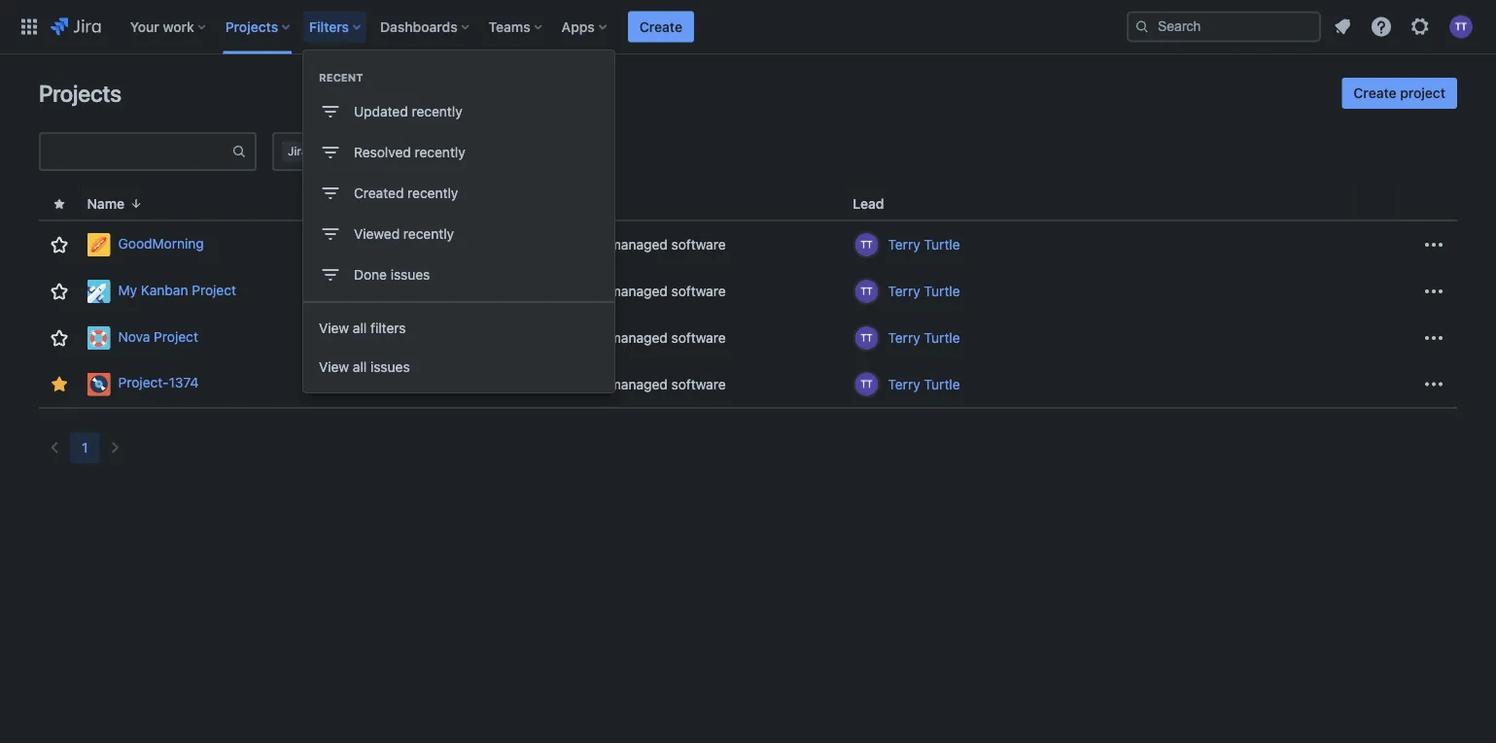 Task type: vqa. For each thing, say whether or not it's contained in the screenshot.
OCT related to Kanban
no



Task type: describe. For each thing, give the bounding box(es) containing it.
all for issues
[[353, 359, 367, 375]]

settings image
[[1409, 15, 1432, 38]]

terry turtle for np
[[888, 330, 960, 346]]

team- for np
[[569, 330, 609, 346]]

teams
[[489, 18, 530, 35]]

filters
[[370, 320, 406, 336]]

terry turtle link for kan
[[888, 282, 960, 301]]

1 button
[[70, 433, 100, 464]]

done issues link
[[303, 255, 614, 296]]

viewed
[[354, 226, 400, 242]]

software for kan
[[671, 283, 726, 299]]

2 more image from the top
[[1422, 327, 1446, 350]]

goodmorning link
[[87, 233, 384, 257]]

team-managed software for kan
[[569, 283, 726, 299]]

star goodmorning image
[[47, 233, 71, 257]]

managed for good
[[609, 237, 668, 253]]

4 team-managed software from the top
[[569, 376, 726, 392]]

filters
[[309, 18, 349, 35]]

project-1374 link
[[87, 373, 384, 396]]

recently for created recently
[[408, 185, 458, 201]]

terry for np
[[888, 330, 920, 346]]

turtle for np
[[924, 330, 960, 346]]

help image
[[1370, 15, 1393, 38]]

created recently
[[354, 185, 458, 201]]

lead
[[853, 196, 884, 212]]

previous image
[[43, 436, 66, 460]]

key button
[[391, 193, 446, 215]]

np
[[399, 330, 418, 346]]

primary element
[[12, 0, 1127, 54]]

teams button
[[483, 11, 550, 42]]

nova project
[[118, 329, 198, 345]]

apps
[[562, 18, 595, 35]]

resolved recently
[[354, 144, 465, 160]]

star nova project image
[[47, 327, 71, 350]]

work
[[163, 18, 194, 35]]

terry turtle for kan
[[888, 283, 960, 299]]

create for create
[[640, 18, 682, 35]]

dashboards button
[[374, 11, 477, 42]]

project-
[[118, 375, 169, 391]]

software for good
[[671, 237, 726, 253]]

create button
[[628, 11, 694, 42]]

recent
[[319, 71, 363, 84]]

0 vertical spatial issues
[[391, 267, 430, 283]]

more image
[[1422, 280, 1446, 303]]

open image
[[436, 140, 459, 163]]

4 turtle from the top
[[924, 376, 960, 392]]

4 managed from the top
[[609, 376, 668, 392]]

my kanban project link
[[87, 280, 384, 303]]

1 vertical spatial projects
[[39, 80, 121, 107]]

project-1374
[[118, 375, 199, 391]]

clear image
[[416, 144, 432, 159]]

updated recently
[[354, 104, 462, 120]]

project
[[1400, 85, 1446, 101]]

jira software
[[288, 144, 360, 158]]

recently for viewed recently
[[403, 226, 454, 242]]

project inside "link"
[[192, 282, 236, 298]]

view for view all filters
[[319, 320, 349, 336]]

view for view all issues
[[319, 359, 349, 375]]

updated recently link
[[303, 91, 614, 132]]

goodmorning
[[118, 235, 204, 251]]

create for create project
[[1354, 85, 1397, 101]]

4 team- from the top
[[569, 376, 609, 392]]

4 terry from the top
[[888, 376, 920, 392]]

projects inside popup button
[[225, 18, 278, 35]]



Task type: locate. For each thing, give the bounding box(es) containing it.
1 terry from the top
[[888, 237, 920, 253]]

more image
[[1422, 233, 1446, 257], [1422, 327, 1446, 350], [1422, 373, 1446, 396]]

team-managed software for np
[[569, 330, 726, 346]]

terry for good
[[888, 237, 920, 253]]

view down view all filters
[[319, 359, 349, 375]]

view up view all issues
[[319, 320, 349, 336]]

1 turtle from the top
[[924, 237, 960, 253]]

2 vertical spatial more image
[[1422, 373, 1446, 396]]

issues up the kan
[[391, 267, 430, 283]]

your
[[130, 18, 159, 35]]

3 terry from the top
[[888, 330, 920, 346]]

Search field
[[1127, 11, 1321, 42]]

None text field
[[41, 138, 231, 165]]

notifications image
[[1331, 15, 1354, 38]]

appswitcher icon image
[[17, 15, 41, 38]]

1 view from the top
[[319, 320, 349, 336]]

1 vertical spatial create
[[1354, 85, 1397, 101]]

filters button
[[303, 11, 369, 42]]

projects
[[225, 18, 278, 35], [39, 80, 121, 107]]

clear image
[[363, 144, 379, 159]]

create inside primary "element"
[[640, 18, 682, 35]]

recently down key button at top left
[[403, 226, 454, 242]]

view all filters link
[[303, 309, 614, 348]]

done issues
[[354, 267, 430, 283]]

team-
[[569, 237, 609, 253], [569, 283, 609, 299], [569, 330, 609, 346], [569, 376, 609, 392]]

next image
[[104, 436, 127, 460]]

all
[[353, 320, 367, 336], [353, 359, 367, 375]]

1 software from the top
[[671, 237, 726, 253]]

1 terry turtle from the top
[[888, 237, 960, 253]]

banner containing your work
[[0, 0, 1496, 54]]

1 vertical spatial more image
[[1422, 327, 1446, 350]]

1 horizontal spatial projects
[[225, 18, 278, 35]]

your work
[[130, 18, 194, 35]]

my kanban project
[[118, 282, 236, 298]]

terry turtle link
[[888, 235, 960, 255], [888, 282, 960, 301], [888, 329, 960, 348], [888, 375, 960, 394]]

view all issues link
[[303, 348, 614, 387]]

create project button
[[1342, 78, 1457, 109]]

2 software from the top
[[671, 283, 726, 299]]

name button
[[79, 193, 152, 215]]

3 more image from the top
[[1422, 373, 1446, 396]]

projects button
[[219, 11, 298, 42]]

project right kanban at the left of page
[[192, 282, 236, 298]]

1 vertical spatial project
[[154, 329, 198, 345]]

nova project link
[[87, 327, 384, 350]]

create
[[640, 18, 682, 35], [1354, 85, 1397, 101]]

3 team-managed software from the top
[[569, 330, 726, 346]]

terry turtle link for good
[[888, 235, 960, 255]]

your work button
[[124, 11, 214, 42]]

kanban
[[141, 282, 188, 298]]

issues
[[391, 267, 430, 283], [370, 359, 410, 375]]

0 vertical spatial projects
[[225, 18, 278, 35]]

0 horizontal spatial projects
[[39, 80, 121, 107]]

recently down clear image
[[408, 185, 458, 201]]

created
[[354, 185, 404, 201]]

software
[[671, 237, 726, 253], [671, 283, 726, 299], [671, 330, 726, 346], [671, 376, 726, 392]]

all left filters
[[353, 320, 367, 336]]

lead button
[[845, 193, 907, 215]]

terry
[[888, 237, 920, 253], [888, 283, 920, 299], [888, 330, 920, 346], [888, 376, 920, 392]]

updated
[[354, 104, 408, 120]]

1 managed from the top
[[609, 237, 668, 253]]

software
[[311, 144, 360, 158]]

recently down "updated recently" link
[[415, 144, 465, 160]]

search image
[[1135, 19, 1150, 35]]

1 terry turtle link from the top
[[888, 235, 960, 255]]

3 terry turtle link from the top
[[888, 329, 960, 348]]

1 horizontal spatial create
[[1354, 85, 1397, 101]]

1 vertical spatial all
[[353, 359, 367, 375]]

1 team- from the top
[[569, 237, 609, 253]]

key
[[399, 196, 423, 212]]

terry turtle
[[888, 237, 960, 253], [888, 283, 960, 299], [888, 330, 960, 346], [888, 376, 960, 392]]

0 vertical spatial view
[[319, 320, 349, 336]]

good
[[399, 237, 440, 253]]

0 horizontal spatial create
[[640, 18, 682, 35]]

terry turtle link for np
[[888, 329, 960, 348]]

1 team-managed software from the top
[[569, 237, 726, 253]]

software for np
[[671, 330, 726, 346]]

create right apps dropdown button
[[640, 18, 682, 35]]

1374
[[169, 375, 199, 391]]

recently for updated recently
[[412, 104, 462, 120]]

0 vertical spatial project
[[192, 282, 236, 298]]

more image for goodmorning
[[1422, 233, 1446, 257]]

create left project
[[1354, 85, 1397, 101]]

resolved recently link
[[303, 132, 614, 173]]

3 software from the top
[[671, 330, 726, 346]]

3 team- from the top
[[569, 330, 609, 346]]

1 all from the top
[[353, 320, 367, 336]]

0 vertical spatial create
[[640, 18, 682, 35]]

jira image
[[51, 15, 101, 38], [51, 15, 101, 38]]

kan
[[399, 283, 427, 299]]

view all filters
[[319, 320, 406, 336]]

apps button
[[556, 11, 614, 42]]

issues down "np"
[[370, 359, 410, 375]]

view
[[319, 320, 349, 336], [319, 359, 349, 375]]

1 vertical spatial issues
[[370, 359, 410, 375]]

recently for resolved recently
[[415, 144, 465, 160]]

2 team- from the top
[[569, 283, 609, 299]]

2 team-managed software from the top
[[569, 283, 726, 299]]

dashboards
[[380, 18, 458, 35]]

4 terry turtle link from the top
[[888, 375, 960, 394]]

recently up open image
[[412, 104, 462, 120]]

viewed recently link
[[303, 214, 614, 255]]

projects right work
[[225, 18, 278, 35]]

star project-1374 image
[[47, 373, 71, 396]]

project
[[192, 282, 236, 298], [154, 329, 198, 345]]

more image for project-1374
[[1422, 373, 1446, 396]]

1 more image from the top
[[1422, 233, 1446, 257]]

2 terry turtle link from the top
[[888, 282, 960, 301]]

2 all from the top
[[353, 359, 367, 375]]

done
[[354, 267, 387, 283]]

turtle
[[924, 237, 960, 253], [924, 283, 960, 299], [924, 330, 960, 346], [924, 376, 960, 392]]

4 software from the top
[[671, 376, 726, 392]]

2 terry from the top
[[888, 283, 920, 299]]

created recently link
[[303, 173, 614, 214]]

team-managed software
[[569, 237, 726, 253], [569, 283, 726, 299], [569, 330, 726, 346], [569, 376, 726, 392]]

3 managed from the top
[[609, 330, 668, 346]]

turtle for kan
[[924, 283, 960, 299]]

name
[[87, 196, 125, 212]]

terry for kan
[[888, 283, 920, 299]]

0 vertical spatial more image
[[1422, 233, 1446, 257]]

create project
[[1354, 85, 1446, 101]]

star my kanban project image
[[47, 280, 71, 303]]

2 view from the top
[[319, 359, 349, 375]]

team- for good
[[569, 237, 609, 253]]

my
[[118, 282, 137, 298]]

your profile and settings image
[[1449, 15, 1473, 38]]

2 managed from the top
[[609, 283, 668, 299]]

team- for kan
[[569, 283, 609, 299]]

jira
[[288, 144, 308, 158]]

3 terry turtle from the top
[[888, 330, 960, 346]]

projects down appswitcher icon
[[39, 80, 121, 107]]

banner
[[0, 0, 1496, 54]]

turtle for good
[[924, 237, 960, 253]]

1
[[82, 440, 88, 456]]

2 terry turtle from the top
[[888, 283, 960, 299]]

all for filters
[[353, 320, 367, 336]]

view all issues
[[319, 359, 410, 375]]

all down view all filters
[[353, 359, 367, 375]]

managed for kan
[[609, 283, 668, 299]]

terry turtle for good
[[888, 237, 960, 253]]

team-managed software for good
[[569, 237, 726, 253]]

1 vertical spatial view
[[319, 359, 349, 375]]

recently
[[412, 104, 462, 120], [415, 144, 465, 160], [408, 185, 458, 201], [403, 226, 454, 242]]

nova
[[118, 329, 150, 345]]

0 vertical spatial all
[[353, 320, 367, 336]]

2 turtle from the top
[[924, 283, 960, 299]]

project right nova in the left top of the page
[[154, 329, 198, 345]]

3 turtle from the top
[[924, 330, 960, 346]]

4 terry turtle from the top
[[888, 376, 960, 392]]

managed
[[609, 237, 668, 253], [609, 283, 668, 299], [609, 330, 668, 346], [609, 376, 668, 392]]

resolved
[[354, 144, 411, 160]]

viewed recently
[[354, 226, 454, 242]]

managed for np
[[609, 330, 668, 346]]



